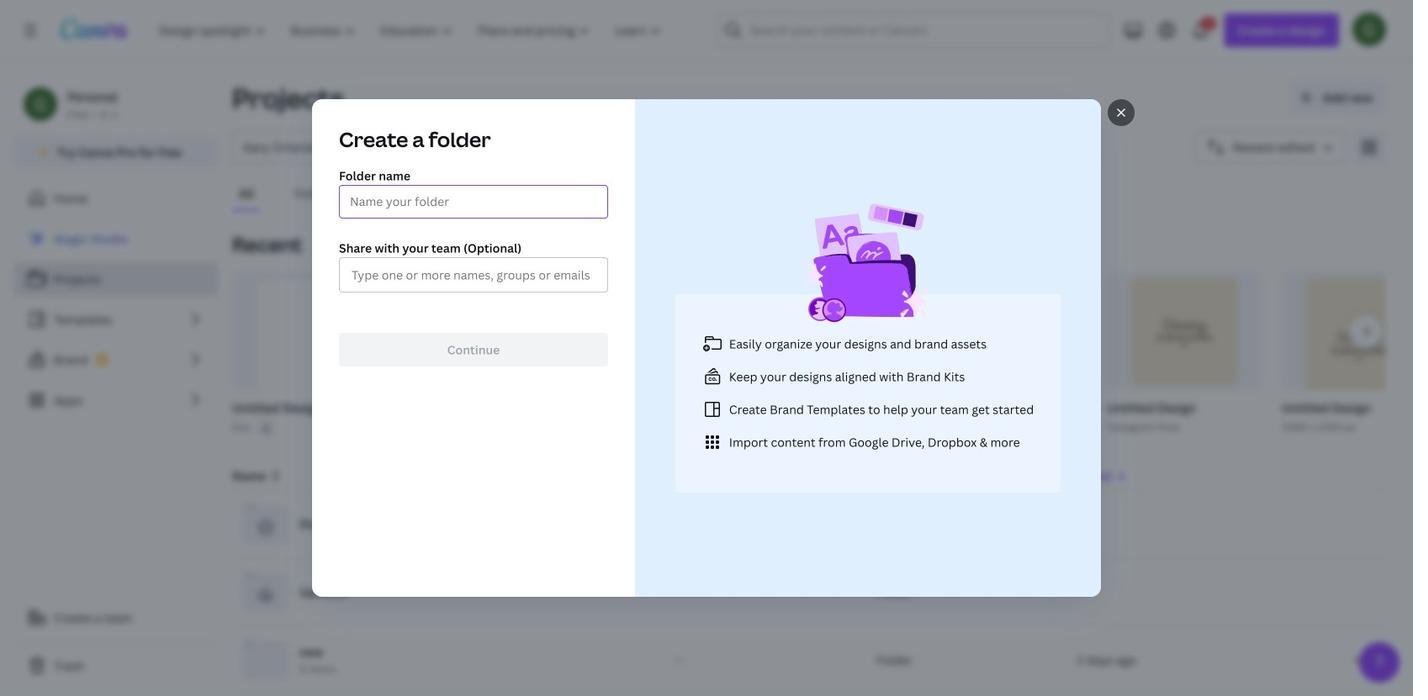 Task type: locate. For each thing, give the bounding box(es) containing it.
group
[[229, 272, 387, 436], [579, 272, 737, 436], [754, 272, 912, 436], [929, 272, 1087, 436], [1104, 272, 1262, 436], [1279, 272, 1413, 436]]

list
[[13, 222, 219, 417]]

Type one or more names, groups or e​​ma​il​s text field
[[345, 263, 590, 288]]

None search field
[[716, 13, 1110, 47]]

4 group from the left
[[929, 272, 1087, 436]]



Task type: describe. For each thing, give the bounding box(es) containing it.
5 group from the left
[[1104, 272, 1262, 436]]

6 group from the left
[[1279, 272, 1413, 436]]

Name your folder text field
[[350, 186, 597, 218]]

1 group from the left
[[229, 272, 387, 436]]

top level navigation element
[[148, 13, 676, 47]]

2 group from the left
[[579, 272, 737, 436]]

3 group from the left
[[754, 272, 912, 436]]



Task type: vqa. For each thing, say whether or not it's contained in the screenshot.
Search Field
yes



